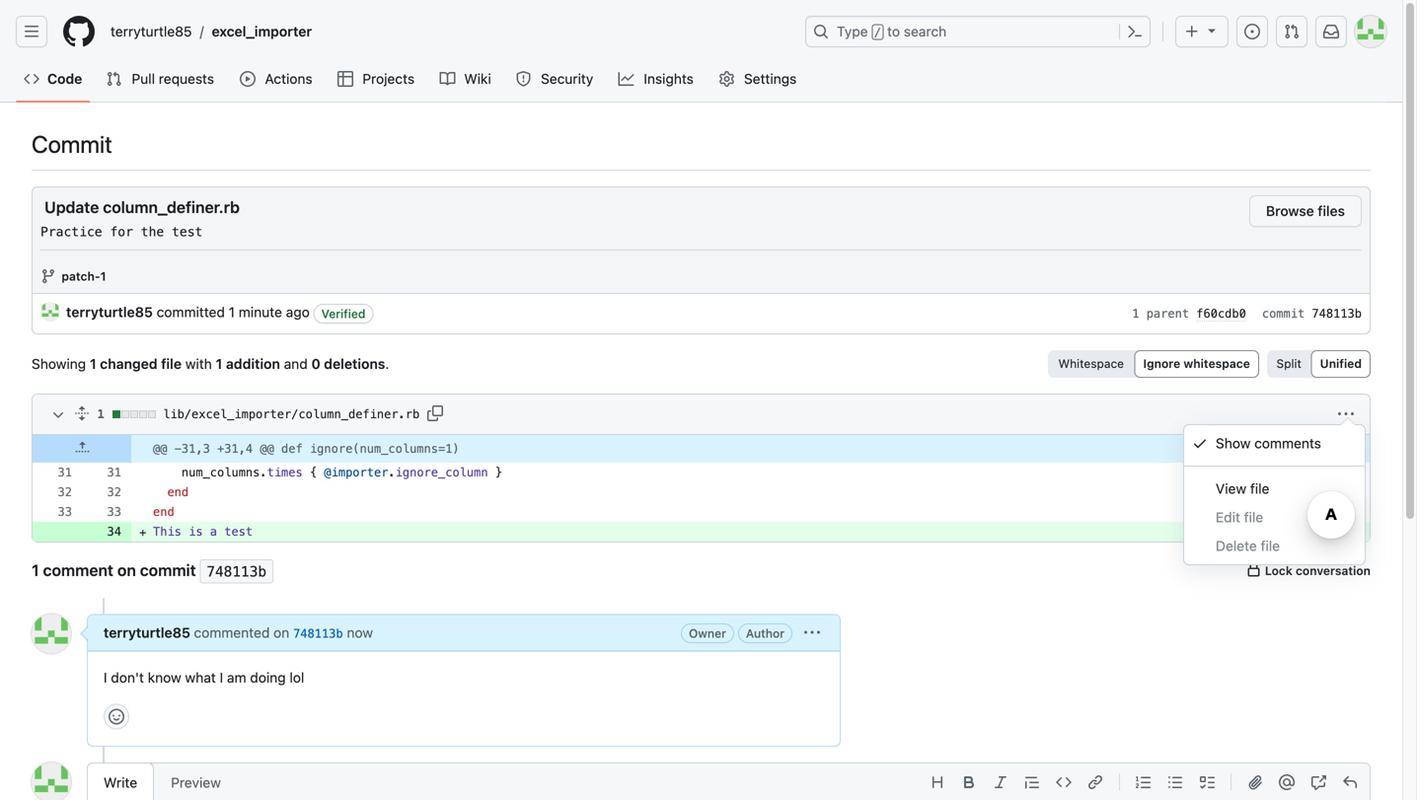 Task type: vqa. For each thing, say whether or not it's contained in the screenshot.
excel_importer
yes



Task type: describe. For each thing, give the bounding box(es) containing it.
type
[[837, 23, 868, 39]]

patch-1 link
[[62, 270, 106, 284]]

num_columns . times { @importer . ignore_column }
[[182, 466, 503, 480]]

delete file
[[1216, 538, 1281, 555]]

expand up image
[[75, 441, 90, 456]]

view file
[[1216, 481, 1270, 497]]

ignore(num_columns=1)
[[310, 442, 460, 456]]

graph image
[[619, 71, 635, 87]]

terryturtle85 for terryturtle85 committed 1 minute ago
[[66, 304, 153, 321]]

insights
[[644, 71, 694, 87]]

unified button
[[1315, 354, 1368, 375]]

1 comment     on commit 748113b
[[32, 561, 267, 580]]

show comments
[[1216, 436, 1322, 452]]

preview
[[171, 775, 221, 791]]

insights link
[[611, 64, 703, 94]]

requests
[[159, 71, 214, 87]]

1 vertical spatial end
[[153, 506, 174, 520]]

excel_importer
[[212, 23, 312, 39]]

1 horizontal spatial commit
[[1263, 307, 1305, 321]]

show options image
[[1339, 407, 1355, 423]]

quote image
[[1025, 775, 1041, 791]]

code image
[[24, 71, 39, 87]]

/ for type
[[874, 26, 882, 39]]

file for delete
[[1261, 538, 1281, 555]]

terryturtle85 / excel_importer
[[111, 23, 312, 39]]

pull
[[132, 71, 155, 87]]

1 left minute
[[229, 304, 235, 321]]

a
[[210, 525, 217, 539]]

practice
[[40, 225, 102, 239]]

is
[[189, 525, 203, 539]]

browse files
[[1267, 203, 1346, 219]]

748113b link
[[293, 627, 343, 641]]

check image
[[1193, 436, 1208, 452]]

write
[[104, 775, 137, 791]]

conversation
[[1296, 564, 1371, 578]]

file left the with
[[161, 356, 182, 372]]

. down @@ -31,3 +31,4 @@ def ignore(num_columns=1)
[[260, 466, 267, 480]]

patch-
[[62, 270, 100, 284]]

}
[[495, 466, 503, 480]]

def
[[281, 442, 303, 456]]

plus image
[[1185, 24, 1201, 39]]

+31,4
[[217, 442, 253, 456]]

author
[[746, 627, 785, 641]]

2 horizontal spatial 748113b
[[1313, 307, 1362, 321]]

what
[[185, 670, 216, 686]]

committed
[[157, 304, 225, 321]]

f60cdb0
[[1197, 307, 1247, 321]]

edit file button
[[1185, 504, 1365, 532]]

git branch image
[[40, 269, 56, 285]]

this is a test
[[153, 525, 253, 539]]

ago
[[286, 304, 310, 321]]

now
[[347, 625, 373, 641]]

{
[[310, 466, 317, 480]]

expand all image
[[74, 406, 90, 422]]

edit file
[[1216, 510, 1264, 526]]

security link
[[508, 64, 603, 94]]

parent
[[1147, 307, 1190, 321]]

view
[[1216, 481, 1247, 497]]

the
[[141, 225, 164, 239]]

times
[[267, 466, 303, 480]]

italic image
[[993, 775, 1009, 791]]

reply image
[[1343, 775, 1359, 791]]

git pull request image
[[106, 71, 122, 87]]

pull requests link
[[98, 64, 224, 94]]

and
[[284, 356, 308, 372]]

shield image
[[516, 71, 532, 87]]

0 vertical spatial end
[[167, 486, 189, 500]]

changed
[[100, 356, 158, 372]]

lock
[[1266, 564, 1293, 578]]

browse files link
[[1250, 195, 1362, 227]]

menu containing show comments
[[1184, 425, 1366, 566]]

paperclip image
[[1248, 775, 1264, 791]]

whitespace
[[1184, 357, 1251, 371]]

show
[[1216, 436, 1251, 452]]

ignore whitespace
[[1144, 357, 1251, 371]]

code
[[47, 71, 82, 87]]

now link
[[347, 625, 373, 641]]

ignore_column
[[396, 466, 488, 480]]

command palette image
[[1128, 24, 1143, 39]]

write button
[[87, 763, 154, 801]]

lock conversation
[[1262, 564, 1371, 578]]

to
[[888, 23, 900, 39]]

triangle down image
[[1205, 22, 1220, 38]]

1 vertical spatial test
[[224, 525, 253, 539]]

terryturtle85 committed 1 minute ago
[[66, 304, 310, 321]]

-
[[174, 442, 182, 456]]

preview button
[[154, 763, 238, 801]]

. right 0 at the left top of the page
[[385, 356, 389, 372]]

commit
[[32, 130, 112, 158]]

whitespace list
[[1049, 351, 1260, 378]]

0 vertical spatial terryturtle85 link
[[103, 16, 200, 47]]

for
[[110, 225, 133, 239]]

terryturtle85 for terryturtle85 / excel_importer
[[111, 23, 192, 39]]

tasklist image
[[1200, 775, 1215, 791]]

add or remove reactions element
[[104, 704, 129, 730]]

excel_importer link
[[204, 16, 320, 47]]

ignore whitespace button
[[1138, 354, 1257, 375]]

bold image
[[962, 775, 977, 791]]

know
[[148, 670, 181, 686]]



Task type: locate. For each thing, give the bounding box(es) containing it.
search
[[904, 23, 947, 39]]

f60cdb0 link
[[1197, 307, 1247, 322]]

file inside delete file button
[[1261, 538, 1281, 555]]

add or remove reactions image
[[109, 709, 124, 725]]

play image
[[240, 71, 256, 87]]

31,3
[[182, 442, 210, 456]]

homepage image
[[63, 16, 95, 47]]

list containing terryturtle85 / excel_importer
[[103, 16, 794, 47]]

0 horizontal spatial 748113b
[[207, 563, 267, 580]]

this
[[153, 525, 182, 539]]

lib/excel_importer/column_definer.rb
[[163, 408, 420, 422]]

1 horizontal spatial test
[[224, 525, 253, 539]]

terryturtle85 up know
[[104, 625, 190, 641]]

@@ left -
[[153, 442, 167, 456]]

list unordered image
[[1168, 775, 1184, 791]]

with
[[185, 356, 212, 372]]

menu
[[1184, 425, 1366, 566]]

terryturtle85 up pull
[[111, 23, 192, 39]]

terryturtle85 link
[[103, 16, 200, 47], [66, 304, 153, 321], [104, 625, 190, 641]]

1 right showing
[[90, 356, 96, 372]]

show comments radio item
[[1185, 430, 1365, 458]]

file for edit
[[1245, 510, 1264, 526]]

on for commit
[[117, 561, 136, 580]]

test down "column_definer.rb"
[[172, 225, 203, 239]]

browse
[[1267, 203, 1315, 219]]

cross reference image
[[1311, 775, 1327, 791]]

minute
[[239, 304, 282, 321]]

/ up requests
[[200, 23, 204, 39]]

terryturtle85 link up know
[[104, 625, 190, 641]]

num_columns
[[182, 466, 260, 480]]

column_definer.rb
[[103, 198, 240, 217]]

show options image
[[805, 625, 820, 641]]

1 vertical spatial terryturtle85
[[66, 304, 153, 321]]

unified
[[1321, 357, 1362, 371]]

1 vertical spatial @terryturtle85 image
[[32, 614, 71, 654]]

1 vertical spatial on
[[274, 625, 290, 641]]

. down ignore(num_columns=1) at the left
[[388, 466, 396, 480]]

actions link
[[232, 64, 322, 94]]

edit
[[1216, 510, 1241, 526]]

test right a
[[224, 525, 253, 539]]

deletions
[[324, 356, 385, 372]]

0 vertical spatial on
[[117, 561, 136, 580]]

file right edit
[[1245, 510, 1264, 526]]

0 horizontal spatial test
[[172, 225, 203, 239]]

split
[[1277, 357, 1302, 371]]

delete file button
[[1185, 532, 1365, 561]]

file inside view file link
[[1251, 481, 1270, 497]]

@terryturtle85 image
[[32, 763, 71, 801]]

commented
[[194, 625, 270, 641]]

0 vertical spatial terryturtle85
[[111, 23, 192, 39]]

i left am
[[220, 670, 223, 686]]

update column_definer.rb practice for the test
[[40, 198, 240, 239]]

on left 748113b link
[[274, 625, 290, 641]]

am
[[227, 670, 246, 686]]

lol
[[290, 670, 304, 686]]

@@ -31,3 +31,4 @@ def ignore(num_columns=1)
[[153, 442, 460, 456]]

0 vertical spatial commit
[[1263, 307, 1305, 321]]

list ordered image
[[1136, 775, 1152, 791]]

file right view in the bottom right of the page
[[1251, 481, 1270, 497]]

748113b inside 1 comment     on commit 748113b
[[207, 563, 267, 580]]

0 horizontal spatial commit
[[140, 561, 196, 580]]

type / to search
[[837, 23, 947, 39]]

comments
[[1255, 436, 1322, 452]]

whitespace button
[[1051, 354, 1132, 375]]

files
[[1318, 203, 1346, 219]]

@terryturtle85 image down the git branch image
[[40, 302, 60, 322]]

on
[[117, 561, 136, 580], [274, 625, 290, 641]]

link image
[[1088, 775, 1104, 791]]

table image
[[338, 71, 353, 87]]

doing
[[250, 670, 286, 686]]

mention image
[[1280, 775, 1295, 791]]

actions
[[265, 71, 313, 87]]

2 vertical spatial 748113b
[[293, 627, 343, 641]]

0 vertical spatial test
[[172, 225, 203, 239]]

@importer
[[324, 466, 388, 480]]

1 horizontal spatial on
[[274, 625, 290, 641]]

test inside update column_definer.rb practice for the test
[[172, 225, 203, 239]]

patch-1
[[62, 270, 106, 284]]

list
[[103, 16, 794, 47]]

748113b left now
[[293, 627, 343, 641]]

copy image
[[428, 406, 444, 422]]

wiki
[[464, 71, 491, 87]]

terryturtle85 link for commented on
[[104, 625, 190, 641]]

git pull request image
[[1284, 24, 1300, 39]]

/ left to
[[874, 26, 882, 39]]

0 vertical spatial @terryturtle85 image
[[40, 302, 60, 322]]

test
[[172, 225, 203, 239], [224, 525, 253, 539]]

1 parent f60cdb0
[[1133, 307, 1247, 321]]

1 right the expand all icon
[[97, 408, 111, 422]]

terryturtle85 link down patch-1 link
[[66, 304, 153, 321]]

1 i from the left
[[104, 670, 107, 686]]

file
[[161, 356, 182, 372], [1251, 481, 1270, 497], [1245, 510, 1264, 526], [1261, 538, 1281, 555]]

0 horizontal spatial @@
[[153, 442, 167, 456]]

lib/excel_importer/column_definer.rb link
[[163, 399, 420, 431]]

@terryturtle85 image
[[40, 302, 60, 322], [32, 614, 71, 654]]

split button
[[1270, 354, 1309, 375]]

end
[[167, 486, 189, 500], [153, 506, 174, 520]]

0 horizontal spatial i
[[104, 670, 107, 686]]

1 horizontal spatial /
[[874, 26, 882, 39]]

commit down this on the bottom of the page
[[140, 561, 196, 580]]

1 vertical spatial commit
[[140, 561, 196, 580]]

terryturtle85 down patch-1 link
[[66, 304, 153, 321]]

748113b down a
[[207, 563, 267, 580]]

view file link
[[1185, 475, 1365, 504]]

comment
[[43, 561, 114, 580]]

/ for terryturtle85
[[200, 23, 204, 39]]

showing
[[32, 356, 86, 372]]

delete
[[1216, 538, 1258, 555]]

1 horizontal spatial @@
[[260, 442, 274, 456]]

whitespace
[[1059, 357, 1125, 371]]

file up lock
[[1261, 538, 1281, 555]]

diff view list
[[1267, 351, 1371, 378]]

projects
[[363, 71, 415, 87]]

1 left comment
[[32, 561, 39, 580]]

748113b inside the terryturtle85 commented on 748113b now
[[293, 627, 343, 641]]

i left don't
[[104, 670, 107, 686]]

terryturtle85 inside terryturtle85 / excel_importer
[[111, 23, 192, 39]]

settings link
[[711, 64, 806, 94]]

@terryturtle85 image down comment
[[32, 614, 71, 654]]

book image
[[440, 71, 456, 87]]

terryturtle85 link for committed
[[66, 304, 153, 321]]

issue opened image
[[1245, 24, 1261, 39]]

0 horizontal spatial on
[[117, 561, 136, 580]]

commit
[[1263, 307, 1305, 321], [140, 561, 196, 580]]

i don't know what i am doing lol
[[104, 670, 304, 686]]

1 horizontal spatial 748113b
[[293, 627, 343, 641]]

settings
[[744, 71, 797, 87]]

file inside the edit file button
[[1245, 510, 1264, 526]]

terryturtle85
[[111, 23, 192, 39], [66, 304, 153, 321], [104, 625, 190, 641]]

2 vertical spatial terryturtle85
[[104, 625, 190, 641]]

0 vertical spatial 748113b
[[1313, 307, 1362, 321]]

projects link
[[330, 64, 424, 94]]

2 @@ from the left
[[260, 442, 274, 456]]

wiki link
[[432, 64, 500, 94]]

1 @@ from the left
[[153, 442, 167, 456]]

toggle diff contents image
[[50, 408, 66, 423]]

addition
[[226, 356, 280, 372]]

heading image
[[930, 775, 946, 791]]

gear image
[[719, 71, 735, 87]]

security
[[541, 71, 594, 87]]

code image
[[1056, 775, 1072, 791]]

file for view
[[1251, 481, 1270, 497]]

2 i from the left
[[220, 670, 223, 686]]

owner
[[689, 627, 727, 641]]

1 left parent
[[1133, 307, 1140, 321]]

1 down practice
[[100, 270, 106, 284]]

terryturtle85 commented on 748113b now
[[104, 625, 373, 641]]

on right comment
[[117, 561, 136, 580]]

2 vertical spatial terryturtle85 link
[[104, 625, 190, 641]]

showing 1 changed file with 1 addition and 0 deletions .
[[32, 356, 389, 372]]

lock conversation button
[[1247, 563, 1371, 580]]

notifications image
[[1324, 24, 1340, 39]]

add a comment tab list
[[87, 763, 238, 801]]

1 right the with
[[216, 356, 223, 372]]

ignore
[[1144, 357, 1181, 371]]

on for 748113b
[[274, 625, 290, 641]]

1 horizontal spatial i
[[220, 670, 223, 686]]

.
[[385, 356, 389, 372], [260, 466, 267, 480], [388, 466, 396, 480]]

verified
[[321, 307, 366, 321]]

@@ left the def
[[260, 442, 274, 456]]

commit up split
[[1263, 307, 1305, 321]]

/
[[200, 23, 204, 39], [874, 26, 882, 39]]

748113b up unified on the top right of page
[[1313, 307, 1362, 321]]

1 vertical spatial 748113b
[[207, 563, 267, 580]]

terryturtle85 link up pull
[[103, 16, 200, 47]]

1
[[100, 270, 106, 284], [229, 304, 235, 321], [1133, 307, 1140, 321], [90, 356, 96, 372], [216, 356, 223, 372], [97, 408, 111, 422], [32, 561, 39, 580]]

1 vertical spatial terryturtle85 link
[[66, 304, 153, 321]]

terryturtle85 for terryturtle85 commented on 748113b now
[[104, 625, 190, 641]]

update
[[44, 198, 99, 217]]

0 horizontal spatial /
[[200, 23, 204, 39]]

pull requests
[[132, 71, 214, 87]]

/ inside terryturtle85 / excel_importer
[[200, 23, 204, 39]]

lock image
[[1247, 563, 1262, 578]]

/ inside type / to search
[[874, 26, 882, 39]]



